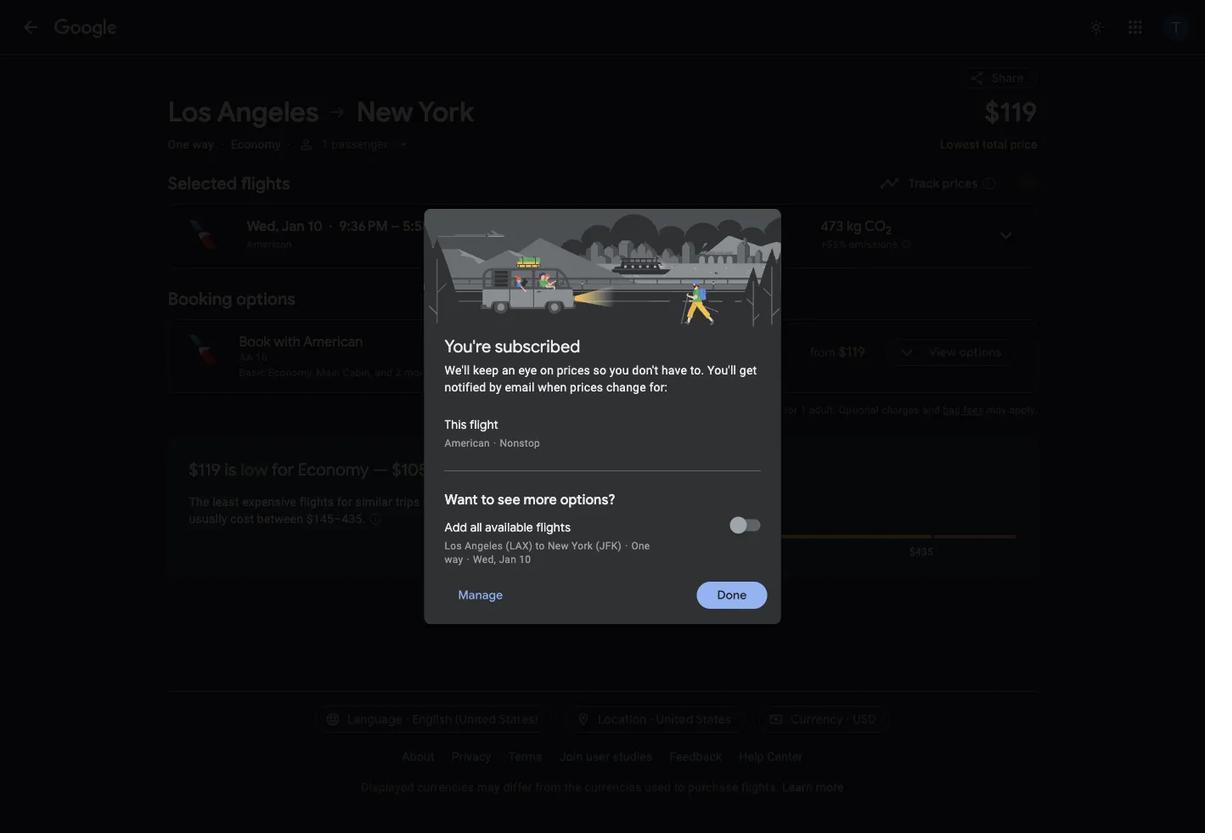 Task type: describe. For each thing, give the bounding box(es) containing it.
los angeles
[[168, 95, 319, 130]]

new inside the least expensive flights for similar trips to new york usually cost between $145–435.
[[437, 495, 461, 509]]

1 vertical spatial wed,
[[473, 554, 496, 566]]

prices
[[612, 404, 641, 416]]

don't
[[632, 363, 658, 377]]

may inside main content
[[987, 404, 1007, 416]]

lowest
[[940, 137, 980, 151]]

Departure time: 9:36 PM. text field
[[339, 218, 388, 235]]

co
[[865, 218, 886, 235]]

center
[[767, 749, 803, 763]]

2 fees from the left
[[963, 404, 984, 416]]

1 horizontal spatial economy
[[298, 459, 369, 480]]

9:36 pm
[[339, 218, 388, 235]]

1 horizontal spatial wed, jan 10
[[473, 554, 531, 566]]

terms
[[508, 749, 542, 763]]

usually
[[189, 512, 227, 526]]

1 horizontal spatial more
[[524, 491, 557, 509]]

0 horizontal spatial and
[[375, 367, 393, 379]]

(jfk)
[[596, 540, 622, 552]]

apply.
[[1009, 404, 1037, 416]]

cheaper
[[432, 459, 496, 480]]

1 horizontal spatial and
[[922, 404, 940, 416]]

the
[[564, 780, 582, 794]]

differ
[[503, 780, 532, 794]]

119 us dollars element
[[985, 95, 1037, 130]]

1 inside popup button
[[322, 137, 328, 151]]

2 horizontal spatial 10
[[519, 554, 531, 566]]

9:36 pm – 5:58 am +1
[[339, 218, 461, 235]]

$119 for $119 is low for economy — $105 cheaper than usual
[[189, 459, 221, 480]]

1 passenger
[[322, 137, 388, 151]]

help center
[[739, 749, 803, 763]]

 image for los angeles (lax) to new york (jfk)
[[625, 540, 628, 552]]

0 vertical spatial 10
[[308, 218, 323, 235]]

0 horizontal spatial may
[[477, 780, 500, 794]]

2 vertical spatial prices
[[570, 380, 603, 394]]

taxes
[[723, 404, 749, 416]]

subscribed
[[495, 335, 580, 357]]

main
[[316, 367, 340, 379]]

get
[[740, 363, 757, 377]]

departing flight on wednesday, january 10. leaves los angeles international airport at 9:36 pm on wednesday, january 10 and arrives at john f. kennedy international airport at 5:58 am on thursday, january 11. element
[[247, 218, 461, 235]]

english
[[412, 712, 452, 727]]

done button
[[697, 575, 767, 616]]

angeles for los angeles (lax) to new york (jfk)
[[465, 540, 503, 552]]

none text field containing $119
[[940, 95, 1037, 166]]

2 vertical spatial york
[[572, 540, 593, 552]]

feedback
[[670, 749, 722, 763]]

for inside the least expensive flights for similar trips to new york usually cost between $145–435.
[[337, 495, 352, 509]]

booking
[[168, 288, 232, 310]]

want to see more options?
[[445, 491, 615, 509]]

Flight number AA 10 text field
[[239, 352, 268, 363]]

required
[[681, 404, 721, 416]]

location
[[598, 712, 647, 727]]

2 vertical spatial more
[[816, 780, 844, 794]]

nonstop inside main content
[[656, 218, 708, 235]]

2 horizontal spatial new
[[548, 540, 569, 552]]

learn more about price insights image
[[369, 512, 382, 526]]

than
[[500, 459, 534, 480]]

the least expensive flights for similar trips to new york usually cost between $145–435.
[[189, 495, 489, 526]]

1 vertical spatial nonstop
[[500, 437, 540, 449]]

to inside the least expensive flights for similar trips to new york usually cost between $145–435.
[[423, 495, 434, 509]]

help
[[739, 749, 764, 763]]

cabin,
[[343, 367, 372, 379]]

2 inside 473 kg co 2
[[886, 223, 892, 238]]

with
[[274, 333, 300, 351]]

aa
[[239, 352, 253, 363]]

0 horizontal spatial for
[[272, 459, 294, 480]]

prices inside main content
[[942, 176, 978, 191]]

$119 lowest total price
[[940, 95, 1037, 151]]

119 US dollars text field
[[839, 343, 865, 361]]

on
[[540, 363, 554, 377]]

$105
[[392, 459, 428, 480]]

least
[[213, 495, 239, 509]]

displayed currencies may differ from the currencies used to purchase flights. learn more
[[361, 780, 844, 794]]

available
[[485, 520, 533, 535]]

want
[[445, 491, 478, 509]]

 image for wed, jan 10
[[329, 218, 332, 235]]

(united
[[455, 712, 496, 727]]

to right used
[[674, 780, 685, 794]]

usual
[[538, 459, 577, 480]]

10 inside book with american aa 10
[[256, 352, 268, 363]]

0 horizontal spatial economy
[[231, 137, 281, 151]]

1 vertical spatial one way
[[445, 540, 650, 566]]

flights for the
[[300, 495, 334, 509]]

to.
[[690, 363, 704, 377]]

booking options
[[168, 288, 296, 310]]

economy,
[[268, 367, 314, 379]]

the
[[189, 495, 209, 509]]

0 horizontal spatial –
[[391, 218, 399, 235]]

states)
[[499, 712, 538, 727]]

add all available flights
[[445, 520, 571, 535]]

about
[[402, 749, 435, 763]]

we'll
[[445, 363, 470, 377]]

adult.
[[809, 404, 836, 416]]

2 currencies from the left
[[585, 780, 641, 794]]

see
[[498, 491, 520, 509]]

change
[[606, 380, 646, 394]]

have
[[661, 363, 687, 377]]

notified
[[445, 380, 486, 394]]

this flight
[[445, 417, 498, 432]]

eye
[[518, 363, 537, 377]]

price
[[1010, 137, 1037, 151]]

0 horizontal spatial from
[[535, 780, 561, 794]]

trips
[[396, 495, 420, 509]]

by
[[489, 380, 502, 394]]

—
[[373, 459, 388, 480]]

include
[[644, 404, 679, 416]]

main content containing los angeles
[[168, 54, 1053, 577]]

track prices
[[908, 176, 978, 191]]

currency
[[791, 712, 843, 727]]

22
[[526, 218, 541, 235]]

1  image from the left
[[221, 137, 224, 151]]

1 currencies from the left
[[417, 780, 474, 794]]

0 vertical spatial york
[[418, 95, 474, 130]]

studies
[[613, 749, 653, 763]]

1 vertical spatial $119
[[839, 343, 865, 361]]

basic economy, main cabin, and 2 more
[[239, 367, 429, 379]]



Task type: locate. For each thing, give the bounding box(es) containing it.
1 horizontal spatial 1
[[800, 404, 806, 416]]

0 vertical spatial may
[[987, 404, 1007, 416]]

more
[[404, 367, 429, 379], [524, 491, 557, 509], [816, 780, 844, 794]]

similar
[[356, 495, 392, 509]]

this
[[445, 417, 467, 432]]

1 vertical spatial new
[[437, 495, 461, 509]]

2 vertical spatial new
[[548, 540, 569, 552]]

0 horizontal spatial  image
[[329, 218, 332, 235]]

flights
[[241, 172, 290, 194], [300, 495, 334, 509], [536, 520, 571, 535]]

fees
[[761, 404, 781, 416], [963, 404, 984, 416]]

1 vertical spatial 10
[[256, 352, 268, 363]]

0 vertical spatial nonstop
[[656, 218, 708, 235]]

angeles down all
[[465, 540, 503, 552]]

2 horizontal spatial american
[[445, 437, 490, 449]]

2 right cabin,
[[395, 367, 401, 379]]

2 vertical spatial american
[[445, 437, 490, 449]]

$119 up optional
[[839, 343, 865, 361]]

from
[[810, 345, 836, 359], [535, 780, 561, 794]]

from inside the from $119
[[810, 345, 836, 359]]

0 vertical spatial new
[[356, 95, 413, 130]]

+
[[752, 404, 758, 416]]

1 vertical spatial wed, jan 10
[[473, 554, 531, 566]]

more left we'll
[[404, 367, 429, 379]]

0 vertical spatial way
[[192, 137, 214, 151]]

1 passenger button
[[291, 129, 419, 160]]

wed, down selected flights
[[247, 218, 279, 235]]

$435
[[910, 546, 933, 558]]

0 horizontal spatial fees
[[761, 404, 781, 416]]

Los Angeles to New York text field
[[168, 95, 920, 130]]

Arrival time: 5:58 AM on  Thursday, January 11. text field
[[403, 218, 461, 235]]

jan
[[282, 218, 305, 235], [499, 554, 516, 566]]

1 vertical spatial economy
[[298, 459, 369, 480]]

you'll
[[708, 363, 736, 377]]

0 horizontal spatial  image
[[221, 137, 224, 151]]

0 horizontal spatial 1
[[322, 137, 328, 151]]

1 horizontal spatial one
[[631, 540, 650, 552]]

10 left 9:36 pm 'text field'
[[308, 218, 323, 235]]

0 vertical spatial  image
[[329, 218, 332, 235]]

0 vertical spatial 2
[[886, 223, 892, 238]]

about link
[[394, 743, 443, 770]]

0 horizontal spatial angeles
[[217, 95, 319, 130]]

may left apply.
[[987, 404, 1007, 416]]

1 vertical spatial american
[[303, 333, 363, 351]]

los for los angeles
[[168, 95, 211, 130]]

way inside "one way"
[[445, 554, 463, 566]]

flights inside the least expensive flights for similar trips to new york usually cost between $145–435.
[[300, 495, 334, 509]]

manage
[[458, 588, 503, 603]]

to right (lax)
[[535, 540, 545, 552]]

prices down so
[[570, 380, 603, 394]]

1 vertical spatial jan
[[499, 554, 516, 566]]

1 vertical spatial and
[[922, 404, 940, 416]]

low
[[240, 459, 268, 480]]

1 horizontal spatial  image
[[625, 540, 628, 552]]

– down the hr
[[518, 239, 525, 251]]

basic
[[239, 367, 265, 379]]

0 vertical spatial american
[[247, 239, 292, 251]]

flights right selected
[[241, 172, 290, 194]]

total duration 5 hr 22 min. element
[[499, 218, 656, 238]]

and right cabin,
[[375, 367, 393, 379]]

1 horizontal spatial jan
[[499, 554, 516, 566]]

(lax)
[[506, 540, 533, 552]]

1 left passenger
[[322, 137, 328, 151]]

email
[[505, 380, 535, 394]]

wed, jan 10 down (lax)
[[473, 554, 531, 566]]

2 horizontal spatial for
[[784, 404, 798, 416]]

0 vertical spatial 1
[[322, 137, 328, 151]]

los down add
[[445, 540, 462, 552]]

1 vertical spatial flights
[[300, 495, 334, 509]]

1 horizontal spatial fees
[[963, 404, 984, 416]]

american
[[247, 239, 292, 251], [303, 333, 363, 351], [445, 437, 490, 449]]

los
[[168, 95, 211, 130], [445, 540, 462, 552]]

1 fees from the left
[[761, 404, 781, 416]]

keep
[[473, 363, 499, 377]]

flight
[[470, 417, 498, 432]]

way down add
[[445, 554, 463, 566]]

0 horizontal spatial way
[[192, 137, 214, 151]]

to right trips on the bottom of page
[[423, 495, 434, 509]]

473 kg co 2
[[821, 218, 892, 238]]

more right see
[[524, 491, 557, 509]]

1 vertical spatial more
[[524, 491, 557, 509]]

fees right the bag
[[963, 404, 984, 416]]

5
[[499, 218, 507, 235]]

1 vertical spatial los
[[445, 540, 462, 552]]

flights.
[[741, 780, 779, 794]]

to left see
[[481, 491, 494, 509]]

0 vertical spatial wed, jan 10
[[247, 218, 323, 235]]

jfk
[[525, 239, 544, 251]]

0 vertical spatial prices
[[942, 176, 978, 191]]

states
[[696, 712, 731, 727]]

fees right + at the top right of the page
[[761, 404, 781, 416]]

0 vertical spatial flights
[[241, 172, 290, 194]]

0 vertical spatial one
[[168, 137, 189, 151]]

selected
[[168, 172, 237, 194]]

$119 inside the $119 lowest total price
[[985, 95, 1037, 130]]

more right learn
[[816, 780, 844, 794]]

english (united states)
[[412, 712, 538, 727]]

1 horizontal spatial from
[[810, 345, 836, 359]]

0 horizontal spatial one
[[168, 137, 189, 151]]

from left the
[[535, 780, 561, 794]]

0 vertical spatial los
[[168, 95, 211, 130]]

main content
[[168, 54, 1053, 577]]

0 horizontal spatial jan
[[282, 218, 305, 235]]

los up selected
[[168, 95, 211, 130]]

hr
[[510, 218, 523, 235]]

and left the bag
[[922, 404, 940, 416]]

jan down (lax)
[[499, 554, 516, 566]]

an
[[502, 363, 515, 377]]

one inside main content
[[168, 137, 189, 151]]

language
[[347, 712, 402, 727]]

options?
[[560, 491, 615, 509]]

2  image from the left
[[288, 137, 291, 151]]

more inside main content
[[404, 367, 429, 379]]

economy down "los angeles" on the left top
[[231, 137, 281, 151]]

0 vertical spatial from
[[810, 345, 836, 359]]

one
[[168, 137, 189, 151], [631, 540, 650, 552]]

learn
[[782, 780, 813, 794]]

2 vertical spatial $119
[[189, 459, 221, 480]]

one way inside main content
[[168, 137, 214, 151]]

american up options
[[247, 239, 292, 251]]

for:
[[649, 380, 668, 394]]

0 horizontal spatial american
[[247, 239, 292, 251]]

1 vertical spatial  image
[[625, 540, 628, 552]]

0 vertical spatial for
[[784, 404, 798, 416]]

currencies down join user studies link
[[585, 780, 641, 794]]

0 horizontal spatial new
[[356, 95, 413, 130]]

jan left "9:36 pm"
[[282, 218, 305, 235]]

total
[[983, 137, 1007, 151]]

1 vertical spatial prices
[[557, 363, 590, 377]]

one way up selected
[[168, 137, 214, 151]]

new york
[[356, 95, 474, 130]]

privacy
[[452, 749, 491, 763]]

new right (lax)
[[548, 540, 569, 552]]

way inside main content
[[192, 137, 214, 151]]

$119 left is
[[189, 459, 221, 480]]

prices left learn more about tracked prices icon
[[942, 176, 978, 191]]

flights for add
[[536, 520, 571, 535]]

from left $119 text field
[[810, 345, 836, 359]]

 image
[[329, 218, 332, 235], [625, 540, 628, 552]]

los inside main content
[[168, 95, 211, 130]]

2 vertical spatial flights
[[536, 520, 571, 535]]

emissions
[[849, 238, 898, 250]]

bag fees button
[[943, 404, 984, 416]]

used
[[645, 780, 671, 794]]

wed, jan 10 down selected flights
[[247, 218, 323, 235]]

0 horizontal spatial wed,
[[247, 218, 279, 235]]

jan inside main content
[[282, 218, 305, 235]]

$119 down the share
[[985, 95, 1037, 130]]

1 left adult.
[[800, 404, 806, 416]]

0 horizontal spatial flights
[[241, 172, 290, 194]]

new
[[356, 95, 413, 130], [437, 495, 461, 509], [548, 540, 569, 552]]

may left differ
[[477, 780, 500, 794]]

0 horizontal spatial $119
[[189, 459, 221, 480]]

1 horizontal spatial new
[[437, 495, 461, 509]]

– inside 5 hr 22 min lax – jfk
[[518, 239, 525, 251]]

may
[[987, 404, 1007, 416], [477, 780, 500, 794]]

0 vertical spatial angeles
[[217, 95, 319, 130]]

privacy link
[[443, 743, 500, 770]]

0 vertical spatial –
[[391, 218, 399, 235]]

1 horizontal spatial 2
[[886, 223, 892, 238]]

1 horizontal spatial  image
[[288, 137, 291, 151]]

0 vertical spatial wed,
[[247, 218, 279, 235]]

1 horizontal spatial $119
[[839, 343, 865, 361]]

– right 9:36 pm 'text field'
[[391, 218, 399, 235]]

+55%
[[821, 238, 846, 250]]

options
[[236, 288, 296, 310]]

1 horizontal spatial los
[[445, 540, 462, 552]]

to
[[481, 491, 494, 509], [423, 495, 434, 509], [535, 540, 545, 552], [674, 780, 685, 794]]

0 horizontal spatial 10
[[256, 352, 268, 363]]

+1
[[453, 218, 461, 228]]

1 vertical spatial 2
[[395, 367, 401, 379]]

$145–435.
[[306, 512, 366, 526]]

book with american aa 10
[[239, 333, 363, 363]]

for right low
[[272, 459, 294, 480]]

go back image
[[20, 17, 41, 37]]

wed, down all
[[473, 554, 496, 566]]

1 horizontal spatial may
[[987, 404, 1007, 416]]

1 vertical spatial –
[[518, 239, 525, 251]]

angeles
[[217, 95, 319, 130], [465, 540, 503, 552]]

new up passenger
[[356, 95, 413, 130]]

angeles up selected flights
[[217, 95, 319, 130]]

bag
[[943, 404, 961, 416]]

prices include required taxes + fees for 1 adult. optional charges and bag fees may apply.
[[612, 404, 1037, 416]]

angeles inside main content
[[217, 95, 319, 130]]

1 horizontal spatial 10
[[308, 218, 323, 235]]

displayed
[[361, 780, 414, 794]]

10 right aa
[[256, 352, 268, 363]]

currencies down privacy link
[[417, 780, 474, 794]]

wed, jan 10
[[247, 218, 323, 235], [473, 554, 531, 566]]

1 horizontal spatial for
[[337, 495, 352, 509]]

1 horizontal spatial –
[[518, 239, 525, 251]]

one up selected
[[168, 137, 189, 151]]

so
[[593, 363, 607, 377]]

all
[[470, 520, 482, 535]]

york inside the least expensive flights for similar trips to new york usually cost between $145–435.
[[464, 495, 489, 509]]

you're
[[445, 335, 491, 357]]

1 vertical spatial one
[[631, 540, 650, 552]]

lax
[[499, 239, 518, 251]]

1 vertical spatial angeles
[[465, 540, 503, 552]]

help center link
[[731, 743, 811, 770]]

done
[[717, 588, 747, 603]]

wed, inside main content
[[247, 218, 279, 235]]

 image inside departing flight on wednesday, january 10. leaves los angeles international airport at 9:36 pm on wednesday, january 10 and arrives at john f. kennedy international airport at 5:58 am on thursday, january 11. element
[[329, 218, 332, 235]]

2 vertical spatial 10
[[519, 554, 531, 566]]

new up add
[[437, 495, 461, 509]]

0 horizontal spatial los
[[168, 95, 211, 130]]

american up basic economy, main cabin, and 2 more
[[303, 333, 363, 351]]

selected flights
[[168, 172, 290, 194]]

0 horizontal spatial one way
[[168, 137, 214, 151]]

wed,
[[247, 218, 279, 235], [473, 554, 496, 566]]

0 vertical spatial economy
[[231, 137, 281, 151]]

 image
[[221, 137, 224, 151], [288, 137, 291, 151]]

learn more about tracked prices image
[[981, 176, 997, 191]]

2 up the 'emissions'
[[886, 223, 892, 238]]

1 horizontal spatial flights
[[300, 495, 334, 509]]

0 vertical spatial one way
[[168, 137, 214, 151]]

10
[[308, 218, 323, 235], [256, 352, 268, 363], [519, 554, 531, 566]]

473
[[821, 218, 843, 235]]

prices left so
[[557, 363, 590, 377]]

user
[[586, 749, 610, 763]]

1 vertical spatial way
[[445, 554, 463, 566]]

los for los angeles (lax) to new york (jfk)
[[445, 540, 462, 552]]

1 vertical spatial york
[[464, 495, 489, 509]]

you
[[610, 363, 629, 377]]

$119 for $119 lowest total price
[[985, 95, 1037, 130]]

min
[[544, 218, 567, 235]]

american inside book with american aa 10
[[303, 333, 363, 351]]

you're subscribed we'll keep an eye on prices so you don't have to. you'll get notified by email when prices change for:
[[445, 335, 757, 394]]

from $119
[[810, 343, 865, 361]]

cost
[[230, 512, 254, 526]]

united states
[[656, 712, 731, 727]]

terms link
[[500, 743, 551, 770]]

for left adult.
[[784, 404, 798, 416]]

passenger
[[332, 137, 388, 151]]

one way down available
[[445, 540, 650, 566]]

1 vertical spatial from
[[535, 780, 561, 794]]

5:58 am
[[403, 218, 453, 235]]

one way
[[168, 137, 214, 151], [445, 540, 650, 566]]

angeles for los angeles
[[217, 95, 319, 130]]

 image left 9:36 pm 'text field'
[[329, 218, 332, 235]]

flights up los angeles (lax) to new york (jfk)
[[536, 520, 571, 535]]

way
[[192, 137, 214, 151], [445, 554, 463, 566]]

for up $145–435.
[[337, 495, 352, 509]]

0 horizontal spatial 2
[[395, 367, 401, 379]]

0 horizontal spatial currencies
[[417, 780, 474, 794]]

join user studies
[[559, 749, 653, 763]]

way up selected
[[192, 137, 214, 151]]

nonstop flight. element
[[656, 218, 708, 238]]

0 vertical spatial more
[[404, 367, 429, 379]]

1 vertical spatial 1
[[800, 404, 806, 416]]

wed, jan 10 inside main content
[[247, 218, 323, 235]]

 image right (jfk)
[[625, 540, 628, 552]]

1 horizontal spatial one way
[[445, 540, 650, 566]]

american down this flight
[[445, 437, 490, 449]]

flights up $145–435.
[[300, 495, 334, 509]]

0 vertical spatial $119
[[985, 95, 1037, 130]]

one right (jfk)
[[631, 540, 650, 552]]

learn more link
[[782, 780, 844, 794]]

10 down (lax)
[[519, 554, 531, 566]]

1 horizontal spatial american
[[303, 333, 363, 351]]

economy up the least expensive flights for similar trips to new york usually cost between $145–435.
[[298, 459, 369, 480]]

None text field
[[940, 95, 1037, 166]]

1 horizontal spatial way
[[445, 554, 463, 566]]

join
[[559, 749, 583, 763]]

0 vertical spatial jan
[[282, 218, 305, 235]]

2 horizontal spatial $119
[[985, 95, 1037, 130]]



Task type: vqa. For each thing, say whether or not it's contained in the screenshot.
Send related to Send Product Feedback
no



